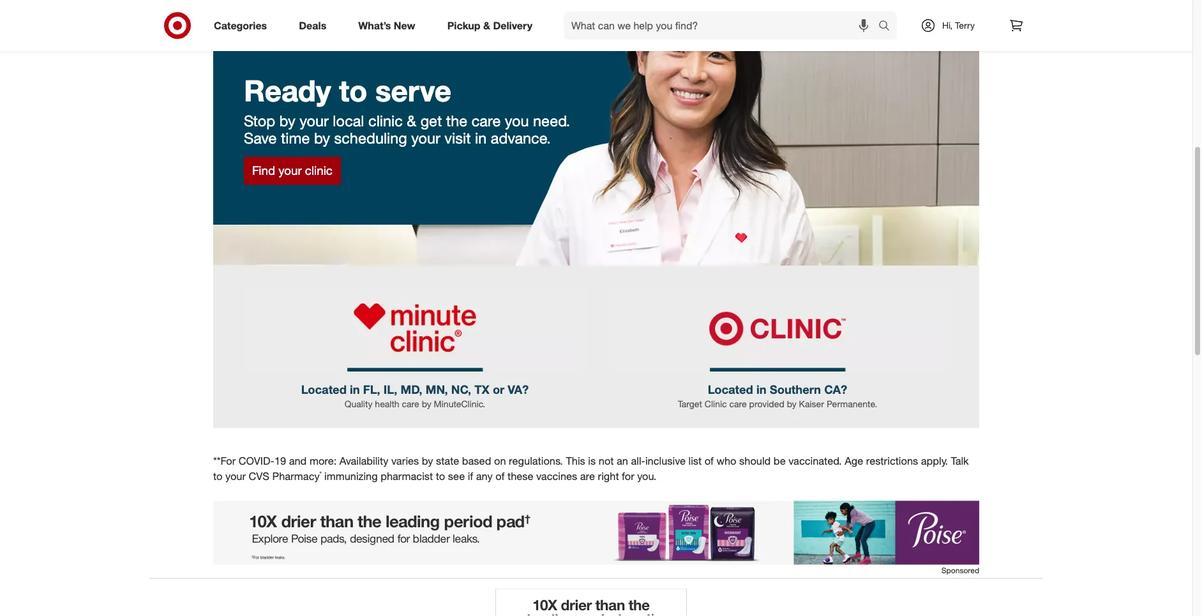 Task type: locate. For each thing, give the bounding box(es) containing it.
1 vertical spatial &
[[407, 112, 416, 130]]

pickup & delivery link
[[437, 11, 549, 40]]

in up quality at left bottom
[[350, 382, 360, 397]]

clinic right local
[[368, 112, 403, 130]]

you
[[505, 112, 529, 130]]

your
[[300, 112, 329, 130], [411, 129, 440, 147], [279, 164, 302, 178], [225, 470, 246, 483]]

located inside located in fl, il, md, mn, nc, tx or va? quality health care by minuteclinic.
[[301, 382, 347, 397]]

& inside the pickup & delivery link
[[483, 19, 490, 32]]

1 horizontal spatial clinic
[[368, 112, 403, 130]]

& right the pickup
[[483, 19, 490, 32]]

0 horizontal spatial &
[[407, 112, 416, 130]]

regulations.
[[509, 455, 563, 468]]

any
[[476, 470, 493, 483]]

ca?
[[824, 382, 848, 397]]

in right visit
[[475, 129, 487, 147]]

**for
[[213, 455, 236, 468]]

0 horizontal spatial care
[[402, 399, 419, 410]]

restrictions
[[866, 455, 918, 468]]

hi, terry
[[942, 20, 975, 31]]

new
[[394, 19, 415, 32]]

1 horizontal spatial to
[[339, 73, 367, 108]]

to inside 'ready to serve stop by your local clinic & get the care you need. save time by scheduling your visit in advance.'
[[339, 73, 367, 108]]

1 horizontal spatial located
[[708, 382, 753, 397]]

pharmacy
[[272, 470, 320, 483]]

1 vertical spatial advertisement region
[[496, 589, 687, 616]]

on
[[494, 455, 506, 468]]

by left state
[[422, 455, 433, 468]]

all‐inclusive
[[631, 455, 686, 468]]

2 located from the left
[[708, 382, 753, 397]]

& left get
[[407, 112, 416, 130]]

2 horizontal spatial in
[[757, 382, 767, 397]]

care right the
[[472, 112, 501, 130]]

1 located from the left
[[301, 382, 347, 397]]

your right the find
[[279, 164, 302, 178]]

your left visit
[[411, 129, 440, 147]]

0 vertical spatial advertisement region
[[213, 501, 980, 565]]

to up local
[[339, 73, 367, 108]]

by inside **for covid-19 and more: availability varies by state based on regulations. this is not an all‐inclusive list of who should be vaccinated. age restrictions apply. talk to your cvs pharmacy
[[422, 455, 433, 468]]

clinic
[[368, 112, 403, 130], [305, 164, 333, 178]]

0 vertical spatial &
[[483, 19, 490, 32]]

0 horizontal spatial in
[[350, 382, 360, 397]]

located up 'clinic'
[[708, 382, 753, 397]]

**for covid-19 and more: availability varies by state based on regulations. this is not an all‐inclusive list of who should be vaccinated. age restrictions apply. talk to your cvs pharmacy
[[213, 455, 969, 483]]

of right list
[[705, 455, 714, 468]]

what's
[[358, 19, 391, 32]]

in up provided
[[757, 382, 767, 397]]

southern
[[770, 382, 821, 397]]

1 vertical spatial clinic
[[305, 164, 333, 178]]

0 horizontal spatial of
[[496, 470, 505, 483]]

the
[[446, 112, 467, 130]]

should
[[739, 455, 771, 468]]

care
[[472, 112, 501, 130], [402, 399, 419, 410], [730, 399, 747, 410]]

clinic down time
[[305, 164, 333, 178]]

what's new
[[358, 19, 415, 32]]

by
[[279, 112, 295, 130], [314, 129, 330, 147], [422, 399, 431, 410], [787, 399, 797, 410], [422, 455, 433, 468]]

0 horizontal spatial located
[[301, 382, 347, 397]]

are
[[580, 470, 595, 483]]

cvs
[[249, 470, 269, 483]]

care right 'clinic'
[[730, 399, 747, 410]]

located inside located in southern ca? target clinic care provided by kaiser permanente.
[[708, 382, 753, 397]]

in inside located in fl, il, md, mn, nc, tx or va? quality health care by minuteclinic.
[[350, 382, 360, 397]]

1 horizontal spatial &
[[483, 19, 490, 32]]

by down southern
[[787, 399, 797, 410]]

your down the **for
[[225, 470, 246, 483]]

target clinic image
[[607, 286, 949, 372]]

need.
[[533, 112, 570, 130]]

in
[[475, 129, 487, 147], [350, 382, 360, 397], [757, 382, 767, 397]]

to
[[339, 73, 367, 108], [213, 470, 223, 483], [436, 470, 445, 483]]

by down the mn,
[[422, 399, 431, 410]]

to down the **for
[[213, 470, 223, 483]]

varies
[[391, 455, 419, 468]]

1 horizontal spatial care
[[472, 112, 501, 130]]

be
[[774, 455, 786, 468]]

va?
[[508, 382, 529, 397]]

care inside located in fl, il, md, mn, nc, tx or va? quality health care by minuteclinic.
[[402, 399, 419, 410]]

What can we help you find? suggestions appear below search field
[[564, 11, 882, 40]]

&
[[483, 19, 490, 32], [407, 112, 416, 130]]

pickup & delivery
[[447, 19, 533, 32]]

0 horizontal spatial clinic
[[305, 164, 333, 178]]

fl,
[[363, 382, 380, 397]]

state
[[436, 455, 459, 468]]

by right stop
[[279, 112, 295, 130]]

availability
[[340, 455, 389, 468]]

permanente.
[[827, 399, 878, 410]]

these
[[508, 470, 533, 483]]

of down on
[[496, 470, 505, 483]]

age
[[845, 455, 863, 468]]

0 vertical spatial clinic
[[368, 112, 403, 130]]

right
[[598, 470, 619, 483]]

health
[[375, 399, 400, 410]]

il,
[[384, 382, 397, 397]]

ready to serve stop by your local clinic & get the care you need. save time by scheduling your visit in advance.
[[244, 73, 570, 147]]

advertisement region
[[213, 501, 980, 565], [496, 589, 687, 616]]

minute clinic image
[[244, 286, 586, 372]]

to left the see
[[436, 470, 445, 483]]

by inside located in fl, il, md, mn, nc, tx or va? quality health care by minuteclinic.
[[422, 399, 431, 410]]

vaccinated.
[[789, 455, 842, 468]]

0 vertical spatial of
[[705, 455, 714, 468]]

care down md,
[[402, 399, 419, 410]]

in inside located in southern ca? target clinic care provided by kaiser permanente.
[[757, 382, 767, 397]]

0 horizontal spatial to
[[213, 470, 223, 483]]

your inside **for covid-19 and more: availability varies by state based on regulations. this is not an all‐inclusive list of who should be vaccinated. age restrictions apply. talk to your cvs pharmacy
[[225, 470, 246, 483]]

is
[[588, 455, 596, 468]]

1 vertical spatial of
[[496, 470, 505, 483]]

terry
[[955, 20, 975, 31]]

time
[[281, 129, 310, 147]]

located up quality at left bottom
[[301, 382, 347, 397]]

kaiser
[[799, 399, 824, 410]]

who
[[717, 455, 737, 468]]

of
[[705, 455, 714, 468], [496, 470, 505, 483]]

1 horizontal spatial in
[[475, 129, 487, 147]]

2 horizontal spatial care
[[730, 399, 747, 410]]

local
[[333, 112, 364, 130]]

see
[[448, 470, 465, 483]]

advance.
[[491, 129, 551, 147]]

by right time
[[314, 129, 330, 147]]

1 horizontal spatial of
[[705, 455, 714, 468]]

located
[[301, 382, 347, 397], [708, 382, 753, 397]]



Task type: describe. For each thing, give the bounding box(es) containing it.
by inside located in southern ca? target clinic care provided by kaiser permanente.
[[787, 399, 797, 410]]

and
[[289, 455, 307, 468]]

an
[[617, 455, 628, 468]]

not
[[599, 455, 614, 468]]

clinic inside 'ready to serve stop by your local clinic & get the care you need. save time by scheduling your visit in advance.'
[[368, 112, 403, 130]]

save
[[244, 129, 277, 147]]

in for md,
[[350, 382, 360, 397]]

serve
[[375, 73, 451, 108]]

this
[[566, 455, 585, 468]]

located for located in southern ca?
[[708, 382, 753, 397]]

clinic
[[705, 399, 727, 410]]

you.
[[637, 470, 657, 483]]

or
[[493, 382, 505, 397]]

list
[[689, 455, 702, 468]]

deals
[[299, 19, 326, 32]]

your left local
[[300, 112, 329, 130]]

clinic inside "find your clinic" button
[[305, 164, 333, 178]]

nc,
[[451, 382, 471, 397]]

& inside 'ready to serve stop by your local clinic & get the care you need. save time by scheduling your visit in advance.'
[[407, 112, 416, 130]]

deals link
[[288, 11, 342, 40]]

provided
[[749, 399, 785, 410]]

more:
[[310, 455, 337, 468]]

categories link
[[203, 11, 283, 40]]

find your clinic
[[252, 164, 333, 178]]

care inside located in southern ca? target clinic care provided by kaiser permanente.
[[730, 399, 747, 410]]

located in southern ca? target clinic care provided by kaiser permanente.
[[678, 382, 878, 410]]

in for target
[[757, 382, 767, 397]]

to inside **for covid-19 and more: availability varies by state based on regulations. this is not an all‐inclusive list of who should be vaccinated. age restrictions apply. talk to your cvs pharmacy
[[213, 470, 223, 483]]

tx
[[475, 382, 490, 397]]

of inside **for covid-19 and more: availability varies by state based on regulations. this is not an all‐inclusive list of who should be vaccinated. age restrictions apply. talk to your cvs pharmacy
[[705, 455, 714, 468]]

stop
[[244, 112, 275, 130]]

your inside "find your clinic" button
[[279, 164, 302, 178]]

quality
[[345, 399, 373, 410]]

in inside 'ready to serve stop by your local clinic & get the care you need. save time by scheduling your visit in advance.'
[[475, 129, 487, 147]]

categories
[[214, 19, 267, 32]]

®
[[320, 470, 321, 478]]

find
[[252, 164, 275, 178]]

based
[[462, 455, 491, 468]]

2 horizontal spatial to
[[436, 470, 445, 483]]

scheduling
[[334, 129, 407, 147]]

located in fl, il, md, mn, nc, tx or va? quality health care by minuteclinic.
[[301, 382, 529, 410]]

located for located in fl, il, md, mn, nc, tx or va?
[[301, 382, 347, 397]]

sponsored
[[942, 566, 980, 575]]

search
[[873, 20, 904, 33]]

target
[[678, 399, 702, 410]]

care inside 'ready to serve stop by your local clinic & get the care you need. save time by scheduling your visit in advance.'
[[472, 112, 501, 130]]

minuteclinic.
[[434, 399, 485, 410]]

immunizing
[[324, 470, 378, 483]]

find your clinic button
[[244, 157, 341, 185]]

talk
[[951, 455, 969, 468]]

mn,
[[426, 382, 448, 397]]

covid-
[[239, 455, 275, 468]]

what's new link
[[348, 11, 431, 40]]

delivery
[[493, 19, 533, 32]]

19
[[275, 455, 286, 468]]

vaccines
[[536, 470, 577, 483]]

ready
[[244, 73, 331, 108]]

® immunizing pharmacist to see if any of these vaccines are right for you.
[[320, 470, 657, 483]]

if
[[468, 470, 473, 483]]

visit
[[445, 129, 471, 147]]

apply.
[[921, 455, 948, 468]]

for
[[622, 470, 635, 483]]

get
[[421, 112, 442, 130]]

md,
[[401, 382, 423, 397]]

pickup
[[447, 19, 481, 32]]

pharmacist
[[381, 470, 433, 483]]

search button
[[873, 11, 904, 42]]

hi,
[[942, 20, 953, 31]]



Task type: vqa. For each thing, say whether or not it's contained in the screenshot.
7:00am for Berkeley Univ Ave
no



